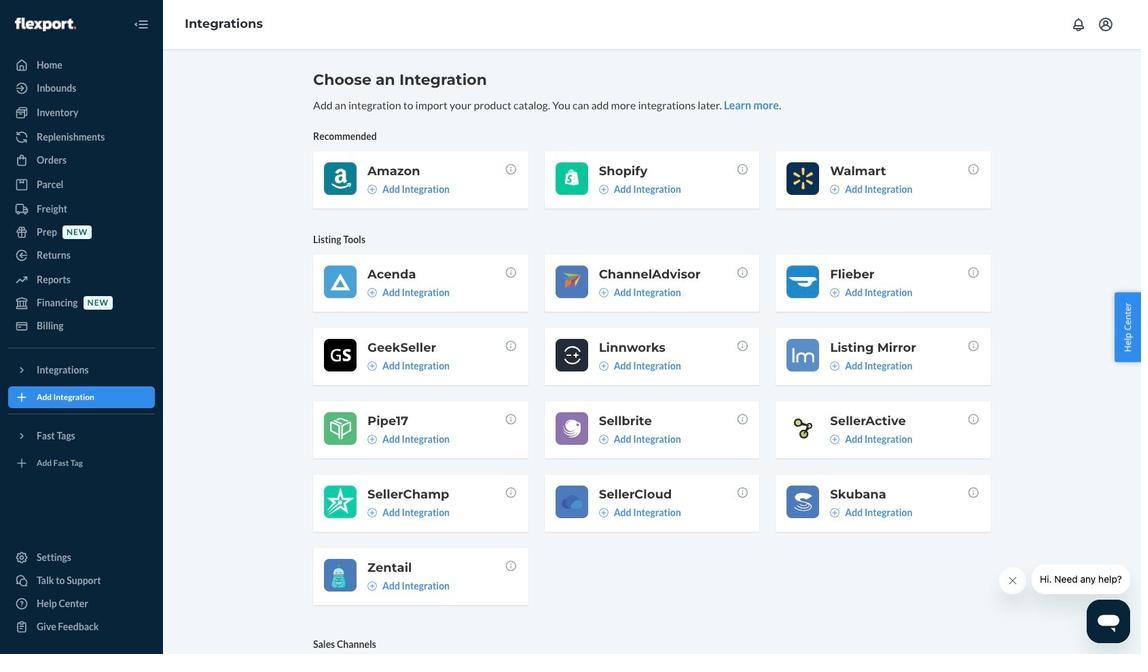 Task type: locate. For each thing, give the bounding box(es) containing it.
plus circle image
[[368, 288, 377, 298], [831, 288, 840, 298], [368, 435, 377, 444], [599, 508, 609, 518]]

plus circle image
[[368, 185, 377, 194], [599, 185, 609, 194], [831, 185, 840, 194], [599, 288, 609, 298], [368, 362, 377, 371], [599, 362, 609, 371], [831, 362, 840, 371], [599, 435, 609, 444], [831, 435, 840, 444], [368, 508, 377, 518], [831, 508, 840, 518], [368, 582, 377, 591]]

close navigation image
[[133, 16, 150, 33]]

flexport logo image
[[15, 17, 76, 31]]



Task type: vqa. For each thing, say whether or not it's contained in the screenshot.
Products
no



Task type: describe. For each thing, give the bounding box(es) containing it.
open account menu image
[[1098, 16, 1115, 33]]

open notifications image
[[1071, 16, 1088, 33]]



